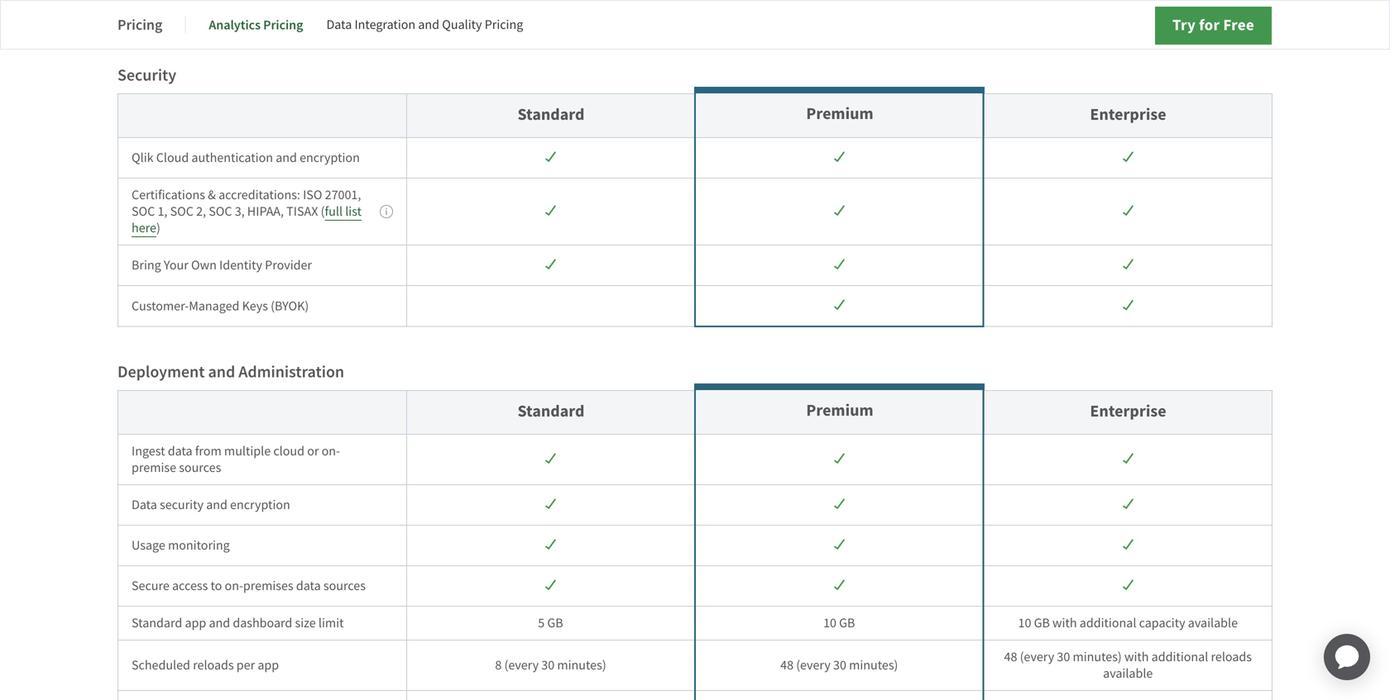 Task type: locate. For each thing, give the bounding box(es) containing it.
48 inside 48 (every 30 minutes) with additional reloads available
[[1004, 649, 1017, 666]]

2 vertical spatial with
[[1125, 649, 1149, 666]]

full list here link
[[132, 203, 362, 238]]

0 horizontal spatial us
[[794, 4, 807, 21]]

and for dashboard
[[209, 615, 230, 632]]

hipaa,
[[247, 203, 284, 220]]

minutes) down 5 gb at the left of the page
[[557, 658, 606, 675]]

capacity
[[1139, 615, 1186, 632]]

application
[[1304, 615, 1390, 701]]

2 horizontal spatial (every
[[1020, 649, 1054, 666]]

and right security
[[206, 497, 227, 514]]

encryption
[[300, 149, 360, 166], [230, 497, 290, 514]]

1 contact us for additional reports. from the left
[[748, 4, 930, 21]]

try for free link
[[1155, 7, 1272, 45]]

app right per
[[258, 658, 279, 675]]

size
[[295, 615, 316, 632]]

premium for ingest data from multiple cloud or on- premise sources
[[806, 400, 874, 422]]

customer-managed keys (byok)
[[132, 298, 309, 315]]

0 horizontal spatial 30
[[541, 658, 555, 675]]

2 reports. from the left
[[1176, 4, 1219, 21]]

1 horizontal spatial pricing
[[263, 16, 303, 34]]

1 vertical spatial with
[[1053, 615, 1077, 632]]

monitoring
[[168, 538, 230, 555]]

0 horizontal spatial contact
[[748, 4, 791, 21]]

0 vertical spatial app
[[185, 615, 206, 632]]

0 horizontal spatial (every
[[504, 658, 539, 675]]

1 vertical spatial encryption
[[230, 497, 290, 514]]

certifications & accreditations: iso 27001, soc 1, soc 2, soc 3, hipaa, tisax (
[[132, 187, 361, 220]]

pricing right the quality
[[485, 16, 523, 33]]

1 vertical spatial data
[[296, 578, 321, 595]]

quality
[[442, 16, 482, 33]]

0 horizontal spatial 48
[[780, 658, 794, 675]]

5 gb
[[538, 615, 563, 632]]

10 gb
[[823, 615, 855, 632]]

2 horizontal spatial with
[[1125, 649, 1149, 666]]

gb for 10 gb
[[839, 615, 855, 632]]

data
[[168, 443, 192, 460], [296, 578, 321, 595]]

2 us from the left
[[1083, 4, 1096, 21]]

accreditations:
[[219, 187, 300, 204]]

0 horizontal spatial available
[[1103, 666, 1153, 683]]

1 horizontal spatial 48
[[1004, 649, 1017, 666]]

10
[[823, 615, 837, 632], [1018, 615, 1031, 632]]

2 horizontal spatial pricing
[[485, 16, 523, 33]]

0 horizontal spatial gb
[[547, 615, 563, 632]]

1 horizontal spatial contact us for additional reports.
[[1037, 4, 1219, 21]]

(every inside 48 (every 30 minutes) with additional reloads available
[[1020, 649, 1054, 666]]

1 horizontal spatial sources
[[323, 578, 366, 595]]

1 horizontal spatial with
[[1053, 615, 1077, 632]]

and inside pricing menu bar
[[418, 16, 439, 33]]

minutes) for 8 (every 30 minutes)
[[557, 658, 606, 675]]

2 contact us for additional reports. from the left
[[1037, 4, 1219, 21]]

1 horizontal spatial minutes)
[[849, 658, 898, 675]]

2 horizontal spatial for
[[1199, 14, 1220, 36]]

1 premium from the top
[[806, 103, 874, 125]]

1 contact from the left
[[748, 4, 791, 21]]

0 vertical spatial premium
[[806, 103, 874, 125]]

on-
[[322, 443, 340, 460], [225, 578, 243, 595]]

1 gb from the left
[[547, 615, 563, 632]]

full list here
[[132, 203, 362, 237]]

and down the to
[[209, 615, 230, 632]]

(every for 8 (every 30 minutes)
[[504, 658, 539, 675]]

with for automated
[[246, 0, 270, 4]]

pricing down automated
[[263, 16, 303, 34]]

reloads inside 48 (every 30 minutes) with additional reloads available
[[1211, 649, 1252, 666]]

0 horizontal spatial data
[[168, 443, 192, 460]]

provider
[[265, 257, 312, 274]]

30 inside 48 (every 30 minutes) with additional reloads available
[[1057, 649, 1070, 666]]

data security and encryption
[[132, 497, 290, 514]]

30
[[1057, 649, 1070, 666], [541, 658, 555, 675], [833, 658, 847, 675]]

encryption up '27001,'
[[300, 149, 360, 166]]

additional
[[828, 4, 884, 21], [1116, 4, 1173, 21], [1080, 615, 1137, 632], [1152, 649, 1209, 666]]

app down access
[[185, 615, 206, 632]]

enterprise
[[132, 0, 189, 4], [1090, 104, 1167, 125], [1090, 401, 1167, 423]]

customer-
[[132, 298, 189, 315]]

1 horizontal spatial gb
[[839, 615, 855, 632]]

1 vertical spatial enterprise
[[1090, 104, 1167, 125]]

soc right 1,
[[170, 203, 194, 220]]

0 horizontal spatial sources
[[179, 460, 221, 477]]

unlimited image
[[834, 152, 845, 163], [834, 300, 845, 311], [545, 454, 556, 465], [834, 454, 845, 465], [545, 499, 556, 511], [1123, 499, 1134, 511], [545, 540, 556, 551], [545, 580, 556, 592], [1123, 580, 1134, 592]]

with
[[246, 0, 270, 4], [1053, 615, 1077, 632], [1125, 649, 1149, 666]]

0 vertical spatial sources
[[179, 460, 221, 477]]

1 vertical spatial premium
[[806, 400, 874, 422]]

8
[[495, 658, 502, 675]]

app
[[185, 615, 206, 632], [258, 658, 279, 675]]

0 vertical spatial on-
[[322, 443, 340, 460]]

)
[[156, 220, 160, 237]]

tisax
[[286, 203, 318, 220]]

on- inside ingest data from multiple cloud or on- premise sources
[[322, 443, 340, 460]]

2 premium from the top
[[806, 400, 874, 422]]

1 horizontal spatial 10
[[1018, 615, 1031, 632]]

cloud
[[273, 443, 305, 460]]

30 down 10 gb in the bottom right of the page
[[833, 658, 847, 675]]

list
[[345, 203, 362, 220]]

0 horizontal spatial app
[[185, 615, 206, 632]]

1 vertical spatial sources
[[323, 578, 366, 595]]

10 gb with additional capacity available
[[1018, 615, 1238, 632]]

sources
[[179, 460, 221, 477], [323, 578, 366, 595]]

data for data integration and quality pricing
[[326, 16, 352, 33]]

2 horizontal spatial gb
[[1034, 615, 1050, 632]]

standard
[[518, 104, 585, 125], [518, 401, 585, 423], [132, 615, 182, 632]]

data
[[326, 16, 352, 33], [132, 497, 157, 514]]

contact us for additional reports.
[[748, 4, 930, 21], [1037, 4, 1219, 21]]

0 vertical spatial data
[[168, 443, 192, 460]]

2 10 from the left
[[1018, 615, 1031, 632]]

and
[[418, 16, 439, 33], [276, 149, 297, 166], [208, 361, 235, 383], [206, 497, 227, 514], [209, 615, 230, 632]]

3 gb from the left
[[1034, 615, 1050, 632]]

0 vertical spatial available
[[1188, 615, 1238, 632]]

soc left 1,
[[132, 203, 155, 220]]

1 vertical spatial available
[[1103, 666, 1153, 683]]

1 horizontal spatial on-
[[322, 443, 340, 460]]

available down 10 gb with additional capacity available
[[1103, 666, 1153, 683]]

1 horizontal spatial reports.
[[1176, 4, 1219, 21]]

0 horizontal spatial for
[[810, 4, 825, 21]]

with up 48 (every 30 minutes) with additional reloads available
[[1053, 615, 1077, 632]]

here
[[132, 220, 156, 237]]

30 down 10 gb with additional capacity available
[[1057, 649, 1070, 666]]

iso
[[303, 187, 322, 204]]

1 horizontal spatial available
[[1188, 615, 1238, 632]]

0 horizontal spatial on-
[[225, 578, 243, 595]]

1 horizontal spatial (every
[[796, 658, 831, 675]]

minutes) down 10 gb with additional capacity available
[[1073, 649, 1122, 666]]

us
[[794, 4, 807, 21], [1083, 4, 1096, 21]]

per
[[237, 658, 255, 675]]

on- right the to
[[225, 578, 243, 595]]

data up size at the left of the page
[[296, 578, 321, 595]]

1 horizontal spatial contact
[[1037, 4, 1080, 21]]

premium
[[806, 103, 874, 125], [806, 400, 874, 422]]

0 horizontal spatial 10
[[823, 615, 837, 632]]

1 horizontal spatial encryption
[[300, 149, 360, 166]]

0 vertical spatial standard
[[518, 104, 585, 125]]

additional inside 48 (every 30 minutes) with additional reloads available
[[1152, 649, 1209, 666]]

managed
[[189, 298, 239, 315]]

or
[[307, 443, 319, 460]]

enterprise reporting with automated distribution
[[132, 0, 334, 21]]

0 vertical spatial enterprise
[[132, 0, 189, 4]]

1 horizontal spatial data
[[326, 16, 352, 33]]

2 contact from the left
[[1037, 4, 1080, 21]]

2 horizontal spatial 30
[[1057, 649, 1070, 666]]

1 horizontal spatial reloads
[[1211, 649, 1252, 666]]

2 horizontal spatial soc
[[209, 203, 232, 220]]

unlimited image
[[545, 152, 556, 163], [1123, 152, 1134, 163], [545, 205, 556, 217], [834, 205, 845, 217], [1123, 205, 1134, 217], [545, 259, 556, 271], [834, 259, 845, 271], [1123, 259, 1134, 271], [1123, 300, 1134, 311], [1123, 454, 1134, 465], [834, 499, 845, 511], [834, 540, 845, 551], [1123, 540, 1134, 551], [834, 580, 845, 592]]

2,
[[196, 203, 206, 220]]

reports.
[[887, 4, 930, 21], [1176, 4, 1219, 21]]

tooltip image
[[380, 205, 393, 219]]

minutes) for 48 (every 30 minutes) with additional reloads available
[[1073, 649, 1122, 666]]

1 vertical spatial on-
[[225, 578, 243, 595]]

1 vertical spatial data
[[132, 497, 157, 514]]

on- right or
[[322, 443, 340, 460]]

usage monitoring
[[132, 538, 230, 555]]

2 vertical spatial enterprise
[[1090, 401, 1167, 423]]

certifications
[[132, 187, 205, 204]]

deployment and administration
[[118, 361, 344, 383]]

deployment
[[118, 361, 205, 383]]

and left the quality
[[418, 16, 439, 33]]

with down 10 gb with additional capacity available
[[1125, 649, 1149, 666]]

try for free
[[1173, 14, 1255, 36]]

for
[[810, 4, 825, 21], [1098, 4, 1114, 21], [1199, 14, 1220, 36]]

1 horizontal spatial soc
[[170, 203, 194, 220]]

gb
[[547, 615, 563, 632], [839, 615, 855, 632], [1034, 615, 1050, 632]]

sources up limit
[[323, 578, 366, 595]]

2 vertical spatial standard
[[132, 615, 182, 632]]

minutes) inside 48 (every 30 minutes) with additional reloads available
[[1073, 649, 1122, 666]]

free
[[1223, 14, 1255, 36]]

1 horizontal spatial app
[[258, 658, 279, 675]]

minutes)
[[1073, 649, 1122, 666], [557, 658, 606, 675], [849, 658, 898, 675]]

automated
[[273, 0, 334, 4]]

enterprise inside enterprise reporting with automated distribution
[[132, 0, 189, 4]]

ingest
[[132, 443, 165, 460]]

0 vertical spatial data
[[326, 16, 352, 33]]

sources up data security and encryption
[[179, 460, 221, 477]]

secure access to on-premises data sources
[[132, 578, 366, 595]]

from
[[195, 443, 222, 460]]

full
[[325, 203, 343, 220]]

2 horizontal spatial minutes)
[[1073, 649, 1122, 666]]

0 vertical spatial encryption
[[300, 149, 360, 166]]

minutes) down 10 gb in the bottom right of the page
[[849, 658, 898, 675]]

pricing menu bar
[[118, 5, 546, 45]]

2 gb from the left
[[839, 615, 855, 632]]

1 10 from the left
[[823, 615, 837, 632]]

minutes) for 48 (every 30 minutes)
[[849, 658, 898, 675]]

data left 'from' at the left of page
[[168, 443, 192, 460]]

pricing up security
[[118, 15, 162, 35]]

1 horizontal spatial 30
[[833, 658, 847, 675]]

encryption down ingest data from multiple cloud or on- premise sources
[[230, 497, 290, 514]]

1 us from the left
[[794, 4, 807, 21]]

with inside enterprise reporting with automated distribution
[[246, 0, 270, 4]]

with up analytics pricing
[[246, 0, 270, 4]]

(byok)
[[271, 298, 309, 315]]

27001,
[[325, 187, 361, 204]]

0 horizontal spatial with
[[246, 0, 270, 4]]

(every
[[1020, 649, 1054, 666], [504, 658, 539, 675], [796, 658, 831, 675]]

0 horizontal spatial soc
[[132, 203, 155, 220]]

0 vertical spatial with
[[246, 0, 270, 4]]

available right capacity
[[1188, 615, 1238, 632]]

ingest data from multiple cloud or on- premise sources
[[132, 443, 340, 477]]

soc left 3,
[[209, 203, 232, 220]]

0 horizontal spatial contact us for additional reports.
[[748, 4, 930, 21]]

data inside pricing menu bar
[[326, 16, 352, 33]]

30 down 5 gb at the left of the page
[[541, 658, 555, 675]]

data left security
[[132, 497, 157, 514]]

available
[[1188, 615, 1238, 632], [1103, 666, 1153, 683]]

0 horizontal spatial data
[[132, 497, 157, 514]]

with for additional
[[1053, 615, 1077, 632]]

1 horizontal spatial us
[[1083, 4, 1096, 21]]

and right deployment
[[208, 361, 235, 383]]

0 horizontal spatial minutes)
[[557, 658, 606, 675]]

gb for 5 gb
[[547, 615, 563, 632]]

1 vertical spatial standard
[[518, 401, 585, 423]]

keys
[[242, 298, 268, 315]]

0 horizontal spatial reports.
[[887, 4, 930, 21]]

data down automated
[[326, 16, 352, 33]]



Task type: vqa. For each thing, say whether or not it's contained in the screenshot.
features inside "QLIK IS COMMITTED TO MAKING OUR PRODUCTS AND SERVICES AVAILABLE TO EVERYONE. WE WORK TO IMPROVE OPPORTUNITIES AND ACCESS FOR PEOPLE OF ALL ABILITIES. NEW PRODUCT FEATURES ENABLE USERS TO CONSUME AND INTERACT WITH DATA AND VISUALIZATIONS."
no



Task type: describe. For each thing, give the bounding box(es) containing it.
1 soc from the left
[[132, 203, 155, 220]]

dashboard
[[233, 615, 292, 632]]

and for encryption
[[206, 497, 227, 514]]

with inside 48 (every 30 minutes) with additional reloads available
[[1125, 649, 1149, 666]]

standard for ingest data from multiple cloud or on- premise sources
[[518, 401, 585, 423]]

integration
[[355, 16, 416, 33]]

enterprise for qlik cloud authentication and encryption
[[1090, 104, 1167, 125]]

3,
[[235, 203, 245, 220]]

(
[[321, 203, 325, 220]]

administration
[[239, 361, 344, 383]]

scheduled reloads per app
[[132, 658, 279, 675]]

security
[[118, 64, 176, 86]]

authentication
[[191, 149, 273, 166]]

30 for 48 (every 30 minutes) with additional reloads available
[[1057, 649, 1070, 666]]

try
[[1173, 14, 1196, 36]]

data integration and quality pricing link
[[326, 5, 523, 45]]

qlik cloud authentication and encryption
[[132, 149, 360, 166]]

0 horizontal spatial encryption
[[230, 497, 290, 514]]

limit
[[319, 615, 344, 632]]

access
[[172, 578, 208, 595]]

(every for 48 (every 30 minutes)
[[796, 658, 831, 675]]

&
[[208, 187, 216, 204]]

data for data security and encryption
[[132, 497, 157, 514]]

to
[[211, 578, 222, 595]]

1 horizontal spatial data
[[296, 578, 321, 595]]

and for quality
[[418, 16, 439, 33]]

data integration and quality pricing
[[326, 16, 523, 33]]

identity
[[219, 257, 262, 274]]

analytics pricing link
[[209, 5, 303, 45]]

10 for 10 gb with additional capacity available
[[1018, 615, 1031, 632]]

standard for qlik cloud authentication and encryption
[[518, 104, 585, 125]]

analytics pricing
[[209, 16, 303, 34]]

48 for 48 (every 30 minutes) with additional reloads available
[[1004, 649, 1017, 666]]

2 soc from the left
[[170, 203, 194, 220]]

1,
[[158, 203, 168, 220]]

analytics
[[209, 16, 261, 34]]

cloud
[[156, 149, 189, 166]]

48 (every 30 minutes)
[[780, 658, 898, 675]]

distribution
[[132, 4, 196, 21]]

qlik
[[132, 149, 154, 166]]

30 for 48 (every 30 minutes)
[[833, 658, 847, 675]]

1 vertical spatial app
[[258, 658, 279, 675]]

your
[[164, 257, 188, 274]]

available inside 48 (every 30 minutes) with additional reloads available
[[1103, 666, 1153, 683]]

1 reports. from the left
[[887, 4, 930, 21]]

premise
[[132, 460, 176, 477]]

scheduled
[[132, 658, 190, 675]]

3 soc from the left
[[209, 203, 232, 220]]

and up accreditations:
[[276, 149, 297, 166]]

sources inside ingest data from multiple cloud or on- premise sources
[[179, 460, 221, 477]]

48 for 48 (every 30 minutes)
[[780, 658, 794, 675]]

premium for qlik cloud authentication and encryption
[[806, 103, 874, 125]]

premises
[[243, 578, 293, 595]]

security
[[160, 497, 204, 514]]

(every for 48 (every 30 minutes) with additional reloads available
[[1020, 649, 1054, 666]]

0 horizontal spatial reloads
[[193, 658, 234, 675]]

enterprise for ingest data from multiple cloud or on- premise sources
[[1090, 401, 1167, 423]]

secure
[[132, 578, 169, 595]]

usage
[[132, 538, 165, 555]]

bring your own identity provider
[[132, 257, 312, 274]]

for inside 'try for free' link
[[1199, 14, 1220, 36]]

10 for 10 gb
[[823, 615, 837, 632]]

1 horizontal spatial for
[[1098, 4, 1114, 21]]

0 horizontal spatial pricing
[[118, 15, 162, 35]]

data inside ingest data from multiple cloud or on- premise sources
[[168, 443, 192, 460]]

8 (every 30 minutes)
[[495, 658, 606, 675]]

gb for 10 gb with additional capacity available
[[1034, 615, 1050, 632]]

bring
[[132, 257, 161, 274]]

multiple
[[224, 443, 271, 460]]

48 (every 30 minutes) with additional reloads available
[[1004, 649, 1252, 683]]

30 for 8 (every 30 minutes)
[[541, 658, 555, 675]]

5
[[538, 615, 545, 632]]

own
[[191, 257, 217, 274]]

reporting
[[191, 0, 243, 4]]

standard app and dashboard size limit
[[132, 615, 344, 632]]



